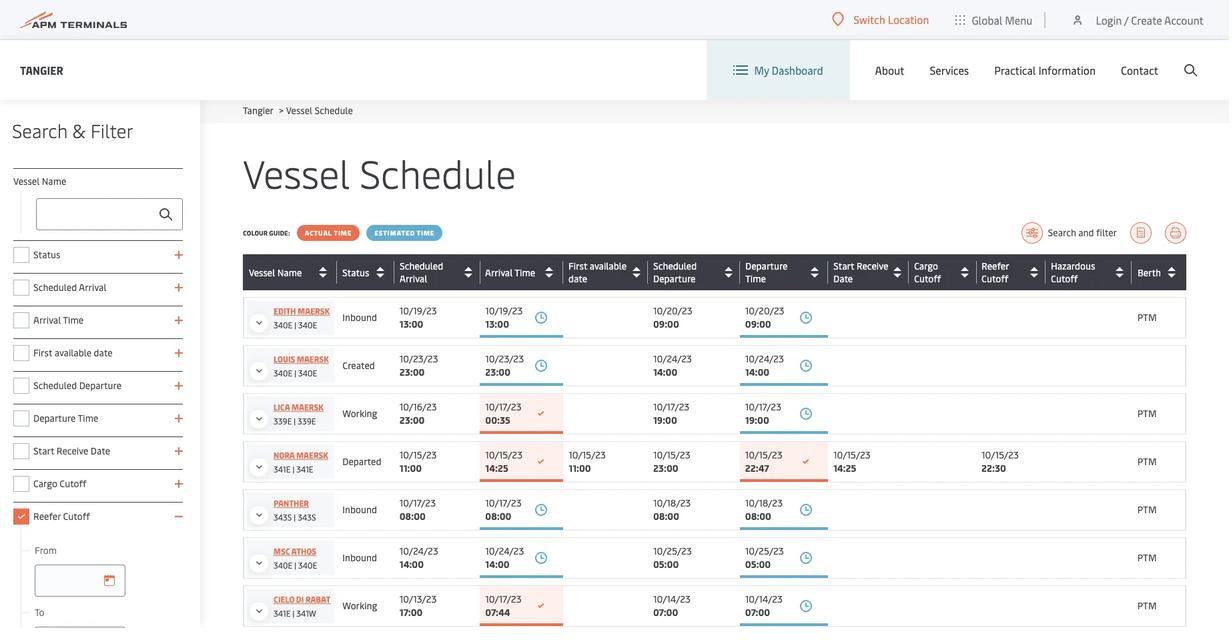 Task type: vqa. For each thing, say whether or not it's contained in the screenshot.
the leftmost 10/20/23 09:00
yes



Task type: locate. For each thing, give the bounding box(es) containing it.
1 horizontal spatial 10/18/23
[[745, 497, 783, 509]]

0 horizontal spatial 10/14/23 07:00
[[653, 593, 691, 619]]

0 horizontal spatial 10/18/23 08:00
[[653, 497, 691, 523]]

hazardous for second "scheduled arrival" button from right's departure time button berth button hazardous cutoff button
[[1051, 260, 1096, 272]]

scheduled departure button
[[653, 260, 737, 285], [653, 260, 737, 285]]

340e down "edith"
[[274, 320, 293, 330]]

10/23/23 23:00 up 10/17/23 00:35
[[485, 352, 524, 378]]

ptm for 10/25/23
[[1138, 551, 1157, 564]]

1 10/18/23 08:00 from the left
[[653, 497, 691, 523]]

berth
[[1138, 266, 1161, 279], [1138, 266, 1161, 279]]

0 horizontal spatial search
[[12, 117, 68, 143]]

10/18/23 down the 22:47
[[745, 497, 783, 509]]

practical information
[[995, 63, 1096, 77]]

2 14:25 from the left
[[834, 462, 857, 475]]

maersk right lica
[[292, 402, 324, 413]]

2 07:00 from the left
[[745, 606, 770, 619]]

global menu button
[[943, 0, 1046, 40]]

reefer cutoff for cargo cutoff button corresponding to second "scheduled arrival" button from right's departure time button
[[982, 260, 1009, 285]]

09:00
[[653, 318, 679, 330], [745, 318, 771, 330]]

| for 10/15/23 11:00
[[293, 464, 295, 475]]

19:00
[[653, 414, 677, 427], [745, 414, 769, 427]]

time for departure time button associated with 2nd "scheduled arrival" button from left
[[746, 272, 766, 285]]

my dashboard
[[755, 63, 823, 77]]

14:00
[[653, 366, 678, 378], [745, 366, 770, 378], [400, 558, 424, 571], [485, 558, 510, 571]]

lica maersk 339e | 339e
[[274, 402, 324, 427]]

2 berth from the left
[[1138, 266, 1161, 279]]

0 horizontal spatial 13:00
[[400, 318, 423, 330]]

0 horizontal spatial 339e
[[274, 416, 292, 427]]

10/17/23 19:00
[[653, 400, 690, 427], [745, 400, 782, 427]]

23:00 inside 10/15/23 23:00
[[653, 462, 679, 475]]

10/19/23
[[400, 304, 437, 317], [485, 304, 523, 317]]

0 horizontal spatial 10/14/23
[[653, 593, 691, 605]]

scheduled for scheduled departure button corresponding to departure time button associated with 2nd "scheduled arrival" button from left
[[653, 260, 697, 272]]

0 horizontal spatial 10/25/23 05:00
[[653, 545, 692, 571]]

339e up the nora maersk 341e | 341e
[[298, 416, 316, 427]]

search for search and filter
[[1048, 226, 1076, 239]]

inbound down departed
[[343, 503, 377, 516]]

status button for vessel name button for second "scheduled arrival" button from right
[[343, 262, 391, 283]]

None checkbox
[[13, 247, 29, 263], [13, 410, 29, 427], [13, 443, 29, 459], [13, 476, 29, 492], [13, 509, 29, 525], [13, 247, 29, 263], [13, 410, 29, 427], [13, 443, 29, 459], [13, 476, 29, 492], [13, 509, 29, 525]]

ptm for 10/17/23
[[1138, 407, 1157, 420]]

status for 2nd "scheduled arrival" button from left
[[342, 266, 369, 279]]

4 ptm from the top
[[1138, 503, 1157, 516]]

working right rabat
[[343, 599, 377, 612]]

10/17/23 19:00 up 10/15/23 22:47
[[745, 400, 782, 427]]

first available date button
[[569, 260, 645, 285], [569, 260, 645, 285]]

5 ptm from the top
[[1138, 551, 1157, 564]]

07:00
[[653, 606, 678, 619], [745, 606, 770, 619]]

1 10/23/23 23:00 from the left
[[400, 352, 438, 378]]

1 10/19/23 from the left
[[400, 304, 437, 317]]

| inside msc athos 340e | 340e
[[294, 560, 296, 571]]

2 scheduled departure button from the left
[[653, 260, 737, 285]]

1 horizontal spatial 10/19/23 13:00
[[485, 304, 523, 330]]

1 vertical spatial search
[[1048, 226, 1076, 239]]

estimated
[[375, 228, 415, 238]]

search inside button
[[1048, 226, 1076, 239]]

1 vertical spatial tangier
[[243, 104, 273, 117]]

maersk right 'louis'
[[297, 354, 329, 364]]

maersk inside lica maersk 339e | 339e
[[292, 402, 324, 413]]

status button
[[342, 262, 391, 283], [343, 262, 391, 283]]

19:00 up 10/15/23 23:00
[[653, 414, 677, 427]]

0 horizontal spatial 10/25/23
[[653, 545, 692, 557]]

0 horizontal spatial 10/19/23 13:00
[[400, 304, 437, 330]]

3 ptm from the top
[[1138, 455, 1157, 468]]

created
[[343, 359, 375, 372]]

0 horizontal spatial 343s
[[274, 512, 292, 523]]

10/13/23
[[400, 593, 437, 605]]

status for second "scheduled arrival" button from right
[[343, 266, 370, 279]]

10/14/23 07:00
[[653, 593, 691, 619], [745, 593, 783, 619]]

search left &
[[12, 117, 68, 143]]

0 horizontal spatial 09:00
[[653, 318, 679, 330]]

search left and
[[1048, 226, 1076, 239]]

10/18/23 08:00
[[653, 497, 691, 523], [745, 497, 783, 523]]

inbound up created
[[343, 311, 377, 324]]

2 time from the left
[[417, 228, 435, 238]]

1 horizontal spatial 10/17/23 19:00
[[745, 400, 782, 427]]

1 horizontal spatial tangier
[[243, 104, 273, 117]]

scheduled arrival
[[400, 260, 443, 285], [400, 260, 443, 285], [33, 281, 106, 294]]

10/15/23 11:00
[[400, 449, 437, 475], [569, 449, 606, 475]]

1 vertical spatial schedule
[[360, 146, 516, 199]]

1 19:00 from the left
[[653, 414, 677, 427]]

ptm for 10/18/23
[[1138, 503, 1157, 516]]

1 10/25/23 from the left
[[653, 545, 692, 557]]

1 vertical spatial tangier link
[[243, 104, 273, 117]]

my dashboard button
[[733, 40, 823, 100]]

0 vertical spatial tangier link
[[20, 62, 63, 78]]

339e down lica
[[274, 416, 292, 427]]

10/20/23 09:00
[[653, 304, 693, 330], [745, 304, 785, 330]]

340e up lica maersk 339e | 339e
[[298, 368, 317, 378]]

cargo cutoff for departure time button associated with 2nd "scheduled arrival" button from left cargo cutoff button
[[914, 260, 941, 285]]

| inside louis maersk 340e | 340e
[[294, 368, 296, 378]]

maersk inside edith maersk 340e | 340e
[[298, 306, 330, 316]]

0 horizontal spatial 10/20/23 09:00
[[653, 304, 693, 330]]

0 horizontal spatial 10/23/23 23:00
[[400, 352, 438, 378]]

1 horizontal spatial 343s
[[298, 512, 316, 523]]

name
[[42, 175, 66, 188], [277, 266, 302, 279], [277, 266, 302, 279]]

| up nora
[[294, 416, 296, 427]]

0 vertical spatial inbound
[[343, 311, 377, 324]]

10/23/23
[[400, 352, 438, 365], [485, 352, 524, 365]]

1 horizontal spatial schedule
[[360, 146, 516, 199]]

arrival time button
[[485, 262, 560, 283], [485, 262, 560, 283]]

scheduled arrival for second "scheduled arrival" button from right
[[400, 260, 443, 285]]

vessel name button for second "scheduled arrival" button from right
[[249, 262, 334, 283]]

from
[[35, 544, 57, 557]]

2 10/15/23 11:00 from the left
[[569, 449, 606, 475]]

05:00
[[653, 558, 679, 571], [745, 558, 771, 571]]

scheduled departure
[[653, 260, 697, 285], [653, 260, 697, 285], [33, 379, 122, 392]]

| down "edith"
[[294, 320, 296, 330]]

0 horizontal spatial 19:00
[[653, 414, 677, 427]]

19:00 up 10/15/23 22:47
[[745, 414, 769, 427]]

1 inbound from the top
[[343, 311, 377, 324]]

1 horizontal spatial 10/14/23 07:00
[[745, 593, 783, 619]]

maersk right nora
[[296, 450, 328, 461]]

account
[[1165, 12, 1204, 27]]

0 horizontal spatial time
[[334, 228, 352, 238]]

2 vertical spatial inbound
[[343, 551, 377, 564]]

0 horizontal spatial 10/20/23
[[653, 304, 693, 317]]

hazardous cutoff
[[1051, 260, 1096, 285], [1051, 260, 1096, 285]]

cargo cutoff for cargo cutoff button corresponding to second "scheduled arrival" button from right's departure time button
[[914, 260, 941, 285]]

vessel name
[[13, 175, 66, 188], [249, 266, 302, 279], [249, 266, 302, 279]]

| inside lica maersk 339e | 339e
[[294, 416, 296, 427]]

to
[[35, 606, 44, 619]]

1 13:00 from the left
[[400, 318, 423, 330]]

None text field
[[36, 198, 183, 230]]

login / create account link
[[1072, 0, 1204, 39]]

reefer cutoff button
[[982, 260, 1043, 285], [982, 260, 1043, 285]]

1 horizontal spatial 10/18/23 08:00
[[745, 497, 783, 523]]

1 10/25/23 05:00 from the left
[[653, 545, 692, 571]]

1 horizontal spatial 13:00
[[485, 318, 509, 330]]

1 horizontal spatial 10/17/23 08:00
[[485, 497, 522, 523]]

2 working from the top
[[343, 599, 377, 612]]

schedule
[[315, 104, 353, 117], [360, 146, 516, 199]]

athos
[[292, 546, 316, 557]]

1 11:00 from the left
[[400, 462, 422, 475]]

0 horizontal spatial 05:00
[[653, 558, 679, 571]]

1 horizontal spatial 10/23/23
[[485, 352, 524, 365]]

1 time from the left
[[334, 228, 352, 238]]

4 08:00 from the left
[[745, 510, 772, 523]]

date
[[834, 272, 853, 285], [834, 272, 853, 285], [91, 445, 110, 457]]

1 horizontal spatial 07:00
[[745, 606, 770, 619]]

switch location
[[854, 12, 929, 27]]

10/18/23 down 10/15/23 23:00
[[653, 497, 691, 509]]

start receive date button for cargo cutoff button corresponding to second "scheduled arrival" button from right's departure time button
[[834, 260, 905, 285]]

1 horizontal spatial 10/19/23
[[485, 304, 523, 317]]

1 vertical spatial working
[[343, 599, 377, 612]]

inbound for 13:00
[[343, 311, 377, 324]]

1 start receive date button from the left
[[834, 260, 905, 285]]

scheduled for 2nd "scheduled arrival" button from left
[[400, 260, 443, 272]]

10/23/23 23:00
[[400, 352, 438, 378], [485, 352, 524, 378]]

1 horizontal spatial tangier link
[[243, 104, 273, 117]]

1 scheduled departure button from the left
[[653, 260, 737, 285]]

| down 'louis'
[[294, 368, 296, 378]]

340e down athos
[[298, 560, 317, 571]]

reefer cutoff button for departure time button associated with 2nd "scheduled arrival" button from left cargo cutoff button
[[982, 260, 1043, 285]]

| inside the nora maersk 341e | 341e
[[293, 464, 295, 475]]

1 berth from the left
[[1138, 266, 1161, 279]]

2 ptm from the top
[[1138, 407, 1157, 420]]

status
[[33, 248, 60, 261], [342, 266, 369, 279], [343, 266, 370, 279]]

2 10/25/23 05:00 from the left
[[745, 545, 784, 571]]

maersk inside the nora maersk 341e | 341e
[[296, 450, 328, 461]]

| inside edith maersk 340e | 340e
[[294, 320, 296, 330]]

date for scheduled departure button corresponding to departure time button associated with 2nd "scheduled arrival" button from left
[[569, 272, 587, 285]]

first available date
[[569, 260, 627, 285], [569, 260, 627, 285], [33, 346, 113, 359]]

lica
[[274, 402, 290, 413]]

2 10/14/23 from the left
[[745, 593, 783, 605]]

0 horizontal spatial 10/19/23
[[400, 304, 437, 317]]

0 horizontal spatial 10/17/23 19:00
[[653, 400, 690, 427]]

0 horizontal spatial 10/17/23 08:00
[[400, 497, 436, 523]]

nora maersk 341e | 341e
[[274, 450, 328, 475]]

0 horizontal spatial 10/15/23 11:00
[[400, 449, 437, 475]]

departed
[[343, 455, 381, 468]]

None checkbox
[[13, 280, 29, 296], [13, 312, 29, 328], [13, 345, 29, 361], [13, 378, 29, 394], [13, 280, 29, 296], [13, 312, 29, 328], [13, 345, 29, 361], [13, 378, 29, 394]]

2 start receive date button from the left
[[834, 260, 906, 285]]

maersk inside louis maersk 340e | 340e
[[297, 354, 329, 364]]

date
[[569, 272, 587, 285], [569, 272, 588, 285], [94, 346, 113, 359]]

1 horizontal spatial 10/15/23 14:25
[[834, 449, 871, 475]]

inbound right athos
[[343, 551, 377, 564]]

10/17/23 19:00 up 10/15/23 23:00
[[653, 400, 690, 427]]

10/23/23 up 10/17/23 00:35
[[485, 352, 524, 365]]

first available date button for the arrival time button corresponding to 2nd "scheduled arrival" button from left
[[569, 260, 645, 285]]

2 08:00 from the left
[[485, 510, 512, 523]]

2 berth button from the left
[[1138, 262, 1183, 283]]

2 339e from the left
[[298, 416, 316, 427]]

available
[[590, 260, 627, 272], [590, 260, 627, 272], [54, 346, 92, 359]]

2 10/17/23 19:00 from the left
[[745, 400, 782, 427]]

| down panther
[[294, 512, 296, 523]]

0 horizontal spatial 14:25
[[485, 462, 508, 475]]

0 vertical spatial search
[[12, 117, 68, 143]]

arrival
[[485, 266, 513, 279], [485, 266, 513, 279], [400, 272, 427, 285], [400, 272, 427, 285], [79, 281, 106, 294], [33, 314, 61, 326]]

my
[[755, 63, 769, 77]]

10/25/23
[[653, 545, 692, 557], [745, 545, 784, 557]]

0 horizontal spatial tangier
[[20, 62, 63, 77]]

search for search & filter
[[12, 117, 68, 143]]

1 working from the top
[[343, 407, 377, 420]]

1 vertical spatial inbound
[[343, 503, 377, 516]]

reefer
[[982, 260, 1009, 272], [982, 260, 1009, 272], [33, 510, 61, 523]]

berth button
[[1138, 262, 1183, 283], [1138, 262, 1183, 283]]

23:00 inside "10/16/23 23:00"
[[400, 414, 425, 427]]

4 10/15/23 from the left
[[653, 449, 691, 461]]

0 horizontal spatial 07:00
[[653, 606, 678, 619]]

| for 10/16/23 23:00
[[294, 416, 296, 427]]

0 vertical spatial tangier
[[20, 62, 63, 77]]

time right actual
[[334, 228, 352, 238]]

panther
[[274, 498, 309, 509]]

1 horizontal spatial time
[[417, 228, 435, 238]]

0 horizontal spatial 10/15/23 14:25
[[485, 449, 523, 475]]

1 horizontal spatial 10/23/23 23:00
[[485, 352, 524, 378]]

maersk for inbound
[[298, 306, 330, 316]]

340e down 'msc'
[[274, 560, 293, 571]]

about
[[875, 63, 905, 77]]

date for cargo cutoff button corresponding to second "scheduled arrival" button from right's departure time button's start receive date button
[[834, 272, 853, 285]]

/
[[1125, 12, 1129, 27]]

hazardous for hazardous cutoff button for berth button related to departure time button associated with 2nd "scheduled arrival" button from left
[[1051, 260, 1096, 272]]

1 horizontal spatial 10/25/23
[[745, 545, 784, 557]]

1 scheduled arrival button from the left
[[400, 260, 477, 285]]

| left 341w
[[293, 608, 295, 619]]

0 horizontal spatial 11:00
[[400, 462, 422, 475]]

1 10/15/23 11:00 from the left
[[400, 449, 437, 475]]

3 inbound from the top
[[343, 551, 377, 564]]

1 ptm from the top
[[1138, 311, 1157, 324]]

scheduled arrival button
[[400, 260, 477, 285], [400, 260, 477, 285]]

3 10/15/23 from the left
[[569, 449, 606, 461]]

2 cargo cutoff button from the left
[[914, 260, 974, 285]]

1 10/18/23 from the left
[[653, 497, 691, 509]]

1 horizontal spatial 10/25/23 05:00
[[745, 545, 784, 571]]

1 horizontal spatial 10/20/23 09:00
[[745, 304, 785, 330]]

maersk for working
[[292, 402, 324, 413]]

10/23/23 23:00 up 10/16/23
[[400, 352, 438, 378]]

1 departure time button from the left
[[745, 260, 825, 285]]

1 horizontal spatial 05:00
[[745, 558, 771, 571]]

receive
[[857, 260, 889, 272], [857, 260, 889, 272], [57, 445, 88, 457]]

hazardous cutoff for second "scheduled arrival" button from right's departure time button berth button
[[1051, 260, 1096, 285]]

departure time for second "scheduled arrival" button from right's departure time button
[[745, 260, 788, 285]]

10/24/23 14:00
[[653, 352, 692, 378], [745, 352, 784, 378], [400, 545, 438, 571], [485, 545, 524, 571]]

0 vertical spatial working
[[343, 407, 377, 420]]

arrival time
[[485, 266, 535, 279], [485, 266, 536, 279], [33, 314, 84, 326]]

available for scheduled departure button associated with second "scheduled arrival" button from right's departure time button
[[590, 260, 627, 272]]

time
[[515, 266, 535, 279], [515, 266, 536, 279], [745, 272, 766, 285], [746, 272, 766, 285], [63, 314, 84, 326], [78, 412, 98, 425]]

1 horizontal spatial 14:25
[[834, 462, 857, 475]]

2 13:00 from the left
[[485, 318, 509, 330]]

10/15/23
[[400, 449, 437, 461], [485, 449, 523, 461], [569, 449, 606, 461], [653, 449, 691, 461], [745, 449, 783, 461], [834, 449, 871, 461], [982, 449, 1019, 461]]

2 inbound from the top
[[343, 503, 377, 516]]

| down athos
[[294, 560, 296, 571]]

1 horizontal spatial 10/14/23
[[745, 593, 783, 605]]

1 horizontal spatial 10/15/23 11:00
[[569, 449, 606, 475]]

10/18/23 08:00 down 10/15/23 23:00
[[653, 497, 691, 523]]

practical
[[995, 63, 1036, 77]]

10/18/23 08:00 down the 22:47
[[745, 497, 783, 523]]

start for second "scheduled arrival" button from right's departure time button
[[834, 260, 855, 272]]

>
[[279, 104, 284, 117]]

start
[[834, 260, 855, 272], [834, 260, 855, 272], [33, 445, 54, 457]]

0 horizontal spatial schedule
[[315, 104, 353, 117]]

tangier
[[20, 62, 63, 77], [243, 104, 273, 117]]

| for 10/24/23 14:00
[[294, 560, 296, 571]]

6 ptm from the top
[[1138, 599, 1157, 612]]

maersk right "edith"
[[298, 306, 330, 316]]

1 horizontal spatial search
[[1048, 226, 1076, 239]]

1 339e from the left
[[274, 416, 292, 427]]

receive for start receive date button related to departure time button associated with 2nd "scheduled arrival" button from left cargo cutoff button
[[857, 260, 889, 272]]

working
[[343, 407, 377, 420], [343, 599, 377, 612]]

0 horizontal spatial 10/23/23
[[400, 352, 438, 365]]

10/17/23 08:00
[[400, 497, 436, 523], [485, 497, 522, 523]]

343s
[[274, 512, 292, 523], [298, 512, 316, 523]]

name for second "scheduled arrival" button from right
[[277, 266, 302, 279]]

1 horizontal spatial 19:00
[[745, 414, 769, 427]]

1 berth button from the left
[[1138, 262, 1183, 283]]

10/16/23
[[400, 400, 437, 413]]

1 cargo cutoff button from the left
[[914, 260, 973, 285]]

| down nora
[[293, 464, 295, 475]]

1 horizontal spatial 339e
[[298, 416, 316, 427]]

10/23/23 up 10/16/23
[[400, 352, 438, 365]]

1 05:00 from the left
[[653, 558, 679, 571]]

2 10/20/23 09:00 from the left
[[745, 304, 785, 330]]

23:00
[[400, 366, 425, 378], [485, 366, 511, 378], [400, 414, 425, 427], [653, 462, 679, 475]]

10/20/23
[[653, 304, 693, 317], [745, 304, 785, 317]]

start receive date
[[834, 260, 889, 285], [834, 260, 889, 285], [33, 445, 110, 457]]

22:30
[[982, 462, 1006, 475]]

start receive date button for departure time button associated with 2nd "scheduled arrival" button from left cargo cutoff button
[[834, 260, 906, 285]]

2 departure time button from the left
[[746, 260, 825, 285]]

2 10/18/23 08:00 from the left
[[745, 497, 783, 523]]

1 343s from the left
[[274, 512, 292, 523]]

time right 'estimated'
[[417, 228, 435, 238]]

cargo cutoff
[[914, 260, 941, 285], [914, 260, 941, 285], [33, 477, 87, 490]]

reefer cutoff for departure time button associated with 2nd "scheduled arrival" button from left cargo cutoff button
[[982, 260, 1009, 285]]

tangier for tangier
[[20, 62, 63, 77]]

search and filter button
[[1022, 222, 1117, 244]]

1 horizontal spatial 09:00
[[745, 318, 771, 330]]

working down created
[[343, 407, 377, 420]]

estimated time
[[375, 228, 435, 238]]

341e down cielo
[[274, 608, 291, 619]]

2 10/23/23 23:00 from the left
[[485, 352, 524, 378]]

1 horizontal spatial 10/20/23
[[745, 304, 785, 317]]

1 horizontal spatial 11:00
[[569, 462, 591, 475]]

0 horizontal spatial 10/18/23
[[653, 497, 691, 509]]



Task type: describe. For each thing, give the bounding box(es) containing it.
switch location button
[[832, 12, 929, 27]]

340e up louis maersk 340e | 340e
[[298, 320, 317, 330]]

time for estimated time
[[417, 228, 435, 238]]

working for 17:00
[[343, 599, 377, 612]]

10/15/23 22:47
[[745, 449, 783, 475]]

arrival time for the arrival time button associated with second "scheduled arrival" button from right
[[485, 266, 536, 279]]

From text field
[[35, 565, 125, 597]]

1 10/15/23 from the left
[[400, 449, 437, 461]]

search and filter
[[1048, 226, 1117, 239]]

start receive date for second "scheduled arrival" button from right's departure time button
[[834, 260, 889, 285]]

reefer for reefer cutoff button associated with cargo cutoff button corresponding to second "scheduled arrival" button from right's departure time button
[[982, 260, 1009, 272]]

edith maersk 340e | 340e
[[274, 306, 330, 330]]

1 07:00 from the left
[[653, 606, 678, 619]]

contact button
[[1121, 40, 1159, 100]]

time for the arrival time button associated with second "scheduled arrival" button from right
[[515, 266, 536, 279]]

2 10/20/23 from the left
[[745, 304, 785, 317]]

global
[[972, 12, 1003, 27]]

1 10/14/23 07:00 from the left
[[653, 593, 691, 619]]

2 19:00 from the left
[[745, 414, 769, 427]]

services
[[930, 63, 969, 77]]

guide:
[[269, 228, 290, 238]]

2 10/23/23 from the left
[[485, 352, 524, 365]]

berth for second "scheduled arrival" button from right's departure time button berth button
[[1138, 266, 1161, 279]]

1 10/20/23 from the left
[[653, 304, 693, 317]]

tangier > vessel schedule
[[243, 104, 353, 117]]

msc
[[274, 546, 290, 557]]

berth button for second "scheduled arrival" button from right's departure time button
[[1138, 262, 1183, 283]]

arrival time button for second "scheduled arrival" button from right
[[485, 262, 560, 283]]

3 08:00 from the left
[[653, 510, 680, 523]]

| inside panther 343s | 343s
[[294, 512, 296, 523]]

341e inside cielo di rabat 341e | 341w
[[274, 608, 291, 619]]

berth button for departure time button associated with 2nd "scheduled arrival" button from left
[[1138, 262, 1183, 283]]

departure time button for 2nd "scheduled arrival" button from left
[[746, 260, 825, 285]]

scheduled for second "scheduled arrival" button from right
[[400, 260, 443, 272]]

working for 23:00
[[343, 407, 377, 420]]

2 10/15/23 14:25 from the left
[[834, 449, 871, 475]]

scheduled for scheduled departure button associated with second "scheduled arrival" button from right's departure time button
[[653, 260, 697, 272]]

17:00
[[400, 606, 423, 619]]

| inside cielo di rabat 341e | 341w
[[293, 608, 295, 619]]

0 horizontal spatial tangier link
[[20, 62, 63, 78]]

2 09:00 from the left
[[745, 318, 771, 330]]

10/17/23 07:44
[[485, 593, 522, 619]]

switch
[[854, 12, 886, 27]]

2 10/19/23 13:00 from the left
[[485, 304, 523, 330]]

1 10/20/23 09:00 from the left
[[653, 304, 693, 330]]

2 10/14/23 07:00 from the left
[[745, 593, 783, 619]]

2 scheduled arrival button from the left
[[400, 260, 477, 285]]

0 vertical spatial schedule
[[315, 104, 353, 117]]

date for scheduled departure button associated with second "scheduled arrival" button from right's departure time button
[[569, 272, 588, 285]]

cielo
[[274, 594, 294, 605]]

ptm for 10/14/23
[[1138, 599, 1157, 612]]

10/13/23 17:00
[[400, 593, 437, 619]]

ptm for 10/15/23
[[1138, 455, 1157, 468]]

scheduled departure for scheduled departure button associated with second "scheduled arrival" button from right's departure time button
[[653, 260, 697, 285]]

| for 10/19/23 13:00
[[294, 320, 296, 330]]

7 10/15/23 from the left
[[982, 449, 1019, 461]]

time for actual time
[[334, 228, 352, 238]]

341w
[[296, 608, 316, 619]]

2 10/19/23 from the left
[[485, 304, 523, 317]]

louis
[[274, 354, 295, 364]]

services button
[[930, 40, 969, 100]]

contact
[[1121, 63, 1159, 77]]

hazardous cutoff for berth button related to departure time button associated with 2nd "scheduled arrival" button from left
[[1051, 260, 1096, 285]]

1 14:25 from the left
[[485, 462, 508, 475]]

00:35
[[485, 414, 511, 427]]

arrival time button for 2nd "scheduled arrival" button from left
[[485, 262, 560, 283]]

start receive date for departure time button associated with 2nd "scheduled arrival" button from left
[[834, 260, 889, 285]]

panther 343s | 343s
[[274, 498, 316, 523]]

location
[[888, 12, 929, 27]]

vessel name for 2nd "scheduled arrival" button from left's vessel name button
[[249, 266, 302, 279]]

receive for cargo cutoff button corresponding to second "scheduled arrival" button from right's departure time button's start receive date button
[[857, 260, 889, 272]]

2 10/17/23 08:00 from the left
[[485, 497, 522, 523]]

scheduled departure button for departure time button associated with 2nd "scheduled arrival" button from left
[[653, 260, 737, 285]]

6 10/15/23 from the left
[[834, 449, 871, 461]]

available for scheduled departure button corresponding to departure time button associated with 2nd "scheduled arrival" button from left
[[590, 260, 627, 272]]

2 10/15/23 from the left
[[485, 449, 523, 461]]

vessel name for vessel name button for second "scheduled arrival" button from right
[[249, 266, 302, 279]]

1 08:00 from the left
[[400, 510, 426, 523]]

1 10/17/23 19:00 from the left
[[653, 400, 690, 427]]

cargo cutoff button for second "scheduled arrival" button from right's departure time button
[[914, 260, 973, 285]]

name for 2nd "scheduled arrival" button from left
[[277, 266, 302, 279]]

1 09:00 from the left
[[653, 318, 679, 330]]

departure time button for second "scheduled arrival" button from right
[[745, 260, 825, 285]]

reefer for departure time button associated with 2nd "scheduled arrival" button from left cargo cutoff button's reefer cutoff button
[[982, 260, 1009, 272]]

maersk for departed
[[296, 450, 328, 461]]

reefer cutoff button for cargo cutoff button corresponding to second "scheduled arrival" button from right's departure time button
[[982, 260, 1043, 285]]

2 10/18/23 from the left
[[745, 497, 783, 509]]

create
[[1132, 12, 1162, 27]]

scheduled departure for scheduled departure button corresponding to departure time button associated with 2nd "scheduled arrival" button from left
[[653, 260, 697, 285]]

2 10/25/23 from the left
[[745, 545, 784, 557]]

inbound for 14:00
[[343, 551, 377, 564]]

first for the arrival time button corresponding to 2nd "scheduled arrival" button from left
[[569, 260, 588, 272]]

1 10/23/23 from the left
[[400, 352, 438, 365]]

1 10/17/23 08:00 from the left
[[400, 497, 436, 523]]

time for the arrival time button corresponding to 2nd "scheduled arrival" button from left
[[515, 266, 535, 279]]

rabat
[[306, 594, 331, 605]]

| for 10/23/23 23:00
[[294, 368, 296, 378]]

22:47
[[745, 462, 769, 475]]

date for start receive date button related to departure time button associated with 2nd "scheduled arrival" button from left cargo cutoff button
[[834, 272, 853, 285]]

dashboard
[[772, 63, 823, 77]]

first available date button for the arrival time button associated with second "scheduled arrival" button from right
[[569, 260, 645, 285]]

ptm for 10/20/23
[[1138, 311, 1157, 324]]

cargo cutoff button for departure time button associated with 2nd "scheduled arrival" button from left
[[914, 260, 974, 285]]

1 10/14/23 from the left
[[653, 593, 691, 605]]

cargo for departure time button associated with 2nd "scheduled arrival" button from left cargo cutoff button
[[914, 260, 938, 272]]

actual time
[[305, 228, 352, 238]]

about button
[[875, 40, 905, 100]]

louis maersk 340e | 340e
[[274, 354, 329, 378]]

tangier for tangier > vessel schedule
[[243, 104, 273, 117]]

07:44
[[485, 606, 510, 619]]

&
[[72, 117, 86, 143]]

341e down nora
[[274, 464, 291, 475]]

cargo for cargo cutoff button corresponding to second "scheduled arrival" button from right's departure time button
[[914, 260, 938, 272]]

first for the arrival time button associated with second "scheduled arrival" button from right
[[569, 260, 588, 272]]

2 11:00 from the left
[[569, 462, 591, 475]]

login / create account
[[1096, 12, 1204, 27]]

status button for 2nd "scheduled arrival" button from left's vessel name button
[[342, 262, 391, 283]]

and
[[1079, 226, 1094, 239]]

scheduled arrival for 2nd "scheduled arrival" button from left
[[400, 260, 443, 285]]

340e down 'louis'
[[274, 368, 293, 378]]

colour guide:
[[243, 228, 290, 238]]

vessel schedule
[[243, 146, 516, 199]]

arrival time for the arrival time button corresponding to 2nd "scheduled arrival" button from left
[[485, 266, 535, 279]]

cielo di rabat 341e | 341w
[[274, 594, 331, 619]]

1 10/19/23 13:00 from the left
[[400, 304, 437, 330]]

2 343s from the left
[[298, 512, 316, 523]]

5 10/15/23 from the left
[[745, 449, 783, 461]]

1 10/15/23 14:25 from the left
[[485, 449, 523, 475]]

berth for berth button related to departure time button associated with 2nd "scheduled arrival" button from left
[[1138, 266, 1161, 279]]

start for departure time button associated with 2nd "scheduled arrival" button from left
[[834, 260, 855, 272]]

information
[[1039, 63, 1096, 77]]

practical information button
[[995, 40, 1096, 100]]

vessel name button for 2nd "scheduled arrival" button from left
[[249, 262, 334, 283]]

nora
[[274, 450, 295, 461]]

hazardous cutoff button for berth button related to departure time button associated with 2nd "scheduled arrival" button from left
[[1051, 260, 1129, 285]]

maersk for created
[[297, 354, 329, 364]]

departure time for departure time button associated with 2nd "scheduled arrival" button from left
[[746, 260, 788, 285]]

scheduled departure button for second "scheduled arrival" button from right's departure time button
[[653, 260, 737, 285]]

global menu
[[972, 12, 1033, 27]]

filter
[[1097, 226, 1117, 239]]

search & filter
[[12, 117, 133, 143]]

341e up panther
[[296, 464, 313, 475]]

menu
[[1005, 12, 1033, 27]]

10/15/23 22:30
[[982, 449, 1019, 475]]

hazardous cutoff button for second "scheduled arrival" button from right's departure time button berth button
[[1051, 260, 1129, 285]]

2 05:00 from the left
[[745, 558, 771, 571]]

filter
[[91, 117, 133, 143]]

inbound for 08:00
[[343, 503, 377, 516]]

10/17/23 00:35
[[485, 400, 522, 427]]

actual
[[305, 228, 332, 238]]

msc athos 340e | 340e
[[274, 546, 317, 571]]

10/16/23 23:00
[[400, 400, 437, 427]]

time for second "scheduled arrival" button from right's departure time button
[[745, 272, 766, 285]]

login
[[1096, 12, 1122, 27]]

colour
[[243, 228, 268, 238]]

di
[[296, 594, 304, 605]]

10/15/23 23:00
[[653, 449, 691, 475]]

edith
[[274, 306, 296, 316]]



